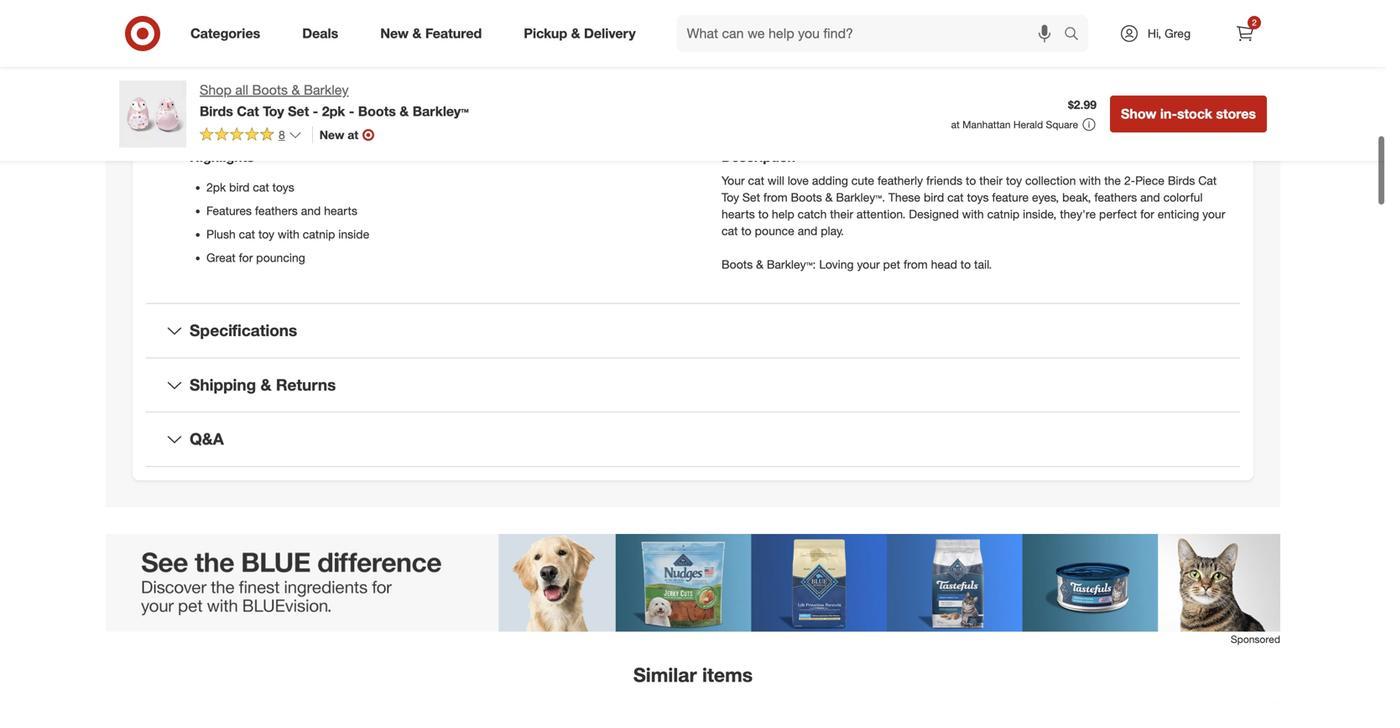 Task type: describe. For each thing, give the bounding box(es) containing it.
about this item
[[623, 38, 763, 61]]

& right pickup
[[571, 25, 580, 42]]

your cat will love adding cute featherly friends to their toy collection with the 2-piece birds cat toy set from boots & barkley™. these bird cat toys feature eyes, beak, feathers and colorful hearts to help catch their attention. designed with catnip inside, they're perfect for enticing your cat to pounce and play.
[[722, 173, 1226, 238]]

& left barkley™
[[400, 103, 409, 119]]

eyes,
[[1032, 190, 1059, 205]]

barkley™:
[[767, 257, 816, 272]]

new at
[[320, 127, 359, 142]]

0 horizontal spatial for
[[239, 251, 253, 265]]

pickup
[[524, 25, 567, 42]]

great for pouncing
[[206, 251, 305, 265]]

barkley™
[[413, 103, 469, 119]]

categories
[[191, 25, 260, 42]]

$2.99
[[1068, 97, 1097, 112]]

2 - from the left
[[349, 103, 354, 119]]

0 horizontal spatial hearts
[[324, 204, 357, 218]]

pickup & delivery
[[524, 25, 636, 42]]

deals
[[302, 25, 338, 42]]

shop all boots & barkley birds cat toy set - 2pk - boots & barkley™
[[200, 82, 469, 119]]

1 vertical spatial 2pk
[[206, 180, 226, 195]]

advertisement element
[[106, 535, 1281, 633]]

cat down friends
[[948, 190, 964, 205]]

search
[[1057, 27, 1097, 43]]

barkley
[[304, 82, 349, 98]]

toy inside shop all boots & barkley birds cat toy set - 2pk - boots & barkley™
[[263, 103, 284, 119]]

similar
[[634, 664, 697, 687]]

2 link
[[1227, 15, 1264, 52]]

bird inside the your cat will love adding cute featherly friends to their toy collection with the 2-piece birds cat toy set from boots & barkley™. these bird cat toys feature eyes, beak, feathers and colorful hearts to help catch their attention. designed with catnip inside, they're perfect for enticing your cat to pounce and play.
[[924, 190, 944, 205]]

cat left pounce
[[722, 224, 738, 238]]

features
[[206, 204, 252, 218]]

1 vertical spatial their
[[830, 207, 854, 222]]

stock
[[1177, 106, 1213, 122]]

specifications
[[190, 321, 297, 340]]

items
[[702, 664, 753, 687]]

sponsored
[[1231, 634, 1281, 646]]

colorful
[[1164, 190, 1203, 205]]

for inside the your cat will love adding cute featherly friends to their toy collection with the 2-piece birds cat toy set from boots & barkley™. these bird cat toys feature eyes, beak, feathers and colorful hearts to help catch their attention. designed with catnip inside, they're perfect for enticing your cat to pounce and play.
[[1141, 207, 1155, 222]]

plush
[[206, 227, 236, 242]]

new & featured link
[[366, 15, 503, 52]]

boots inside the your cat will love adding cute featherly friends to their toy collection with the 2-piece birds cat toy set from boots & barkley™. these bird cat toys feature eyes, beak, feathers and colorful hearts to help catch their attention. designed with catnip inside, they're perfect for enticing your cat to pounce and play.
[[791, 190, 822, 205]]

returns
[[276, 375, 336, 395]]

& inside the your cat will love adding cute featherly friends to their toy collection with the 2-piece birds cat toy set from boots & barkley™. these bird cat toys feature eyes, beak, feathers and colorful hearts to help catch their attention. designed with catnip inside, they're perfect for enticing your cat to pounce and play.
[[826, 190, 833, 205]]

collection
[[1026, 173, 1076, 188]]

boots & barkley™: loving your pet from head to tail.
[[722, 257, 992, 272]]

perfect
[[1099, 207, 1137, 222]]

categories link
[[176, 15, 281, 52]]

1 horizontal spatial with
[[962, 207, 984, 222]]

all
[[235, 82, 248, 98]]

2pk bird cat toys
[[206, 180, 294, 195]]

q&a button
[[146, 413, 1240, 467]]

2-
[[1124, 173, 1136, 188]]

piece
[[1136, 173, 1165, 188]]

show
[[1121, 106, 1157, 122]]

the
[[1104, 173, 1121, 188]]

catch
[[798, 207, 827, 222]]

q&a
[[190, 430, 224, 449]]

pet
[[883, 257, 901, 272]]

1 vertical spatial toy
[[258, 227, 274, 242]]

shipping
[[190, 375, 256, 395]]

manhattan
[[963, 118, 1011, 131]]

toy inside the your cat will love adding cute featherly friends to their toy collection with the 2-piece birds cat toy set from boots & barkley™. these bird cat toys feature eyes, beak, feathers and colorful hearts to help catch their attention. designed with catnip inside, they're perfect for enticing your cat to pounce and play.
[[722, 190, 739, 205]]

to left pounce
[[741, 224, 752, 238]]

deals link
[[288, 15, 359, 52]]

boots up new at
[[358, 103, 396, 119]]

shipping & returns button
[[146, 359, 1240, 412]]

your inside the your cat will love adding cute featherly friends to their toy collection with the 2-piece birds cat toy set from boots & barkley™. these bird cat toys feature eyes, beak, feathers and colorful hearts to help catch their attention. designed with catnip inside, they're perfect for enticing your cat to pounce and play.
[[1203, 207, 1226, 222]]

search button
[[1057, 15, 1097, 55]]

toy inside the your cat will love adding cute featherly friends to their toy collection with the 2-piece birds cat toy set from boots & barkley™. these bird cat toys feature eyes, beak, feathers and colorful hearts to help catch their attention. designed with catnip inside, they're perfect for enticing your cat to pounce and play.
[[1006, 173, 1022, 188]]

designed
[[909, 207, 959, 222]]

friends
[[927, 173, 963, 188]]

this
[[684, 38, 717, 61]]

love
[[788, 173, 809, 188]]

& left barkley
[[292, 82, 300, 98]]

image of birds cat toy set - 2pk - boots & barkley™ image
[[119, 81, 186, 148]]

& left the barkley™:
[[756, 257, 764, 272]]

hi,
[[1148, 26, 1162, 41]]

similar items region
[[106, 535, 1281, 711]]

1 vertical spatial your
[[857, 257, 880, 272]]

beak,
[[1063, 190, 1091, 205]]

0 vertical spatial their
[[980, 173, 1003, 188]]

boots left the barkley™:
[[722, 257, 753, 272]]

features feathers and hearts
[[206, 204, 357, 218]]

cat up features feathers and hearts at the left top of the page
[[253, 180, 269, 195]]

loving
[[819, 257, 854, 272]]

0 horizontal spatial and
[[301, 204, 321, 218]]

8 link
[[200, 127, 302, 146]]

& inside "link"
[[412, 25, 422, 42]]



Task type: locate. For each thing, give the bounding box(es) containing it.
& left the featured
[[412, 25, 422, 42]]

0 vertical spatial from
[[764, 190, 788, 205]]

shipping & returns
[[190, 375, 336, 395]]

pouncing
[[256, 251, 305, 265]]

1 vertical spatial catnip
[[303, 227, 335, 242]]

1 horizontal spatial cat
[[1199, 173, 1217, 188]]

1 horizontal spatial birds
[[1168, 173, 1195, 188]]

at left manhattan
[[951, 118, 960, 131]]

& down adding
[[826, 190, 833, 205]]

details button
[[146, 89, 1240, 142]]

birds inside shop all boots & barkley birds cat toy set - 2pk - boots & barkley™
[[200, 103, 233, 119]]

inside
[[338, 227, 369, 242]]

1 horizontal spatial for
[[1141, 207, 1155, 222]]

cat inside shop all boots & barkley birds cat toy set - 2pk - boots & barkley™
[[237, 103, 259, 119]]

0 horizontal spatial from
[[764, 190, 788, 205]]

bird up features
[[229, 180, 250, 195]]

toy up great for pouncing
[[258, 227, 274, 242]]

cat up colorful
[[1199, 173, 1217, 188]]

with right designed
[[962, 207, 984, 222]]

to left the 'tail.'
[[961, 257, 971, 272]]

1 horizontal spatial their
[[980, 173, 1003, 188]]

hearts down your
[[722, 207, 755, 222]]

to
[[966, 173, 976, 188], [758, 207, 769, 222], [741, 224, 752, 238], [961, 257, 971, 272]]

2 vertical spatial with
[[278, 227, 299, 242]]

pounce
[[755, 224, 795, 238]]

1 vertical spatial for
[[239, 251, 253, 265]]

0 vertical spatial cat
[[237, 103, 259, 119]]

and up plush cat toy with catnip inside in the top left of the page
[[301, 204, 321, 218]]

0 horizontal spatial feathers
[[255, 204, 298, 218]]

with up the beak,
[[1079, 173, 1101, 188]]

toy
[[263, 103, 284, 119], [722, 190, 739, 205]]

square
[[1046, 118, 1078, 131]]

1 vertical spatial set
[[743, 190, 760, 205]]

1 horizontal spatial 2pk
[[322, 103, 345, 119]]

toy
[[1006, 173, 1022, 188], [258, 227, 274, 242]]

similar items
[[634, 664, 753, 687]]

new & featured
[[380, 25, 482, 42]]

bird up designed
[[924, 190, 944, 205]]

item
[[723, 38, 763, 61]]

2pk inside shop all boots & barkley birds cat toy set - 2pk - boots & barkley™
[[322, 103, 345, 119]]

0 vertical spatial toy
[[263, 103, 284, 119]]

1 vertical spatial cat
[[1199, 173, 1217, 188]]

toy up feature
[[1006, 173, 1022, 188]]

highlights
[[190, 149, 254, 165]]

their up play.
[[830, 207, 854, 222]]

1 horizontal spatial hearts
[[722, 207, 755, 222]]

0 vertical spatial new
[[380, 25, 409, 42]]

hearts up inside
[[324, 204, 357, 218]]

1 horizontal spatial feathers
[[1095, 190, 1137, 205]]

1 horizontal spatial from
[[904, 257, 928, 272]]

show in-stock stores
[[1121, 106, 1256, 122]]

tail.
[[974, 257, 992, 272]]

1 horizontal spatial toy
[[1006, 173, 1022, 188]]

catnip left inside
[[303, 227, 335, 242]]

boots right the all
[[252, 82, 288, 98]]

2 horizontal spatial and
[[1141, 190, 1160, 205]]

boots
[[252, 82, 288, 98], [358, 103, 396, 119], [791, 190, 822, 205], [722, 257, 753, 272]]

your left pet
[[857, 257, 880, 272]]

at
[[951, 118, 960, 131], [348, 127, 359, 142]]

0 vertical spatial your
[[1203, 207, 1226, 222]]

barkley™.
[[836, 190, 885, 205]]

your down colorful
[[1203, 207, 1226, 222]]

0 vertical spatial birds
[[200, 103, 233, 119]]

specifications button
[[146, 304, 1240, 358]]

0 horizontal spatial toy
[[258, 227, 274, 242]]

set down your
[[743, 190, 760, 205]]

their
[[980, 173, 1003, 188], [830, 207, 854, 222]]

cute
[[852, 173, 875, 188]]

toys up features feathers and hearts at the left top of the page
[[272, 180, 294, 195]]

1 horizontal spatial toy
[[722, 190, 739, 205]]

birds down shop on the top left
[[200, 103, 233, 119]]

0 horizontal spatial 2pk
[[206, 180, 226, 195]]

birds inside the your cat will love adding cute featherly friends to their toy collection with the 2-piece birds cat toy set from boots & barkley™. these bird cat toys feature eyes, beak, feathers and colorful hearts to help catch their attention. designed with catnip inside, they're perfect for enticing your cat to pounce and play.
[[1168, 173, 1195, 188]]

1 vertical spatial from
[[904, 257, 928, 272]]

feathers up plush cat toy with catnip inside in the top left of the page
[[255, 204, 298, 218]]

1 vertical spatial with
[[962, 207, 984, 222]]

delivery
[[584, 25, 636, 42]]

at down shop all boots & barkley birds cat toy set - 2pk - boots & barkley™
[[348, 127, 359, 142]]

herald
[[1014, 118, 1043, 131]]

your
[[1203, 207, 1226, 222], [857, 257, 880, 272]]

boots up catch
[[791, 190, 822, 205]]

they're
[[1060, 207, 1096, 222]]

0 vertical spatial toy
[[1006, 173, 1022, 188]]

0 horizontal spatial -
[[313, 103, 318, 119]]

from right pet
[[904, 257, 928, 272]]

featherly
[[878, 173, 923, 188]]

0 horizontal spatial your
[[857, 257, 880, 272]]

pickup & delivery link
[[510, 15, 657, 52]]

their up feature
[[980, 173, 1003, 188]]

shop
[[200, 82, 232, 98]]

help
[[772, 207, 795, 222]]

0 horizontal spatial toy
[[263, 103, 284, 119]]

head
[[931, 257, 957, 272]]

2pk down barkley
[[322, 103, 345, 119]]

cat left will
[[748, 173, 765, 188]]

for
[[1141, 207, 1155, 222], [239, 251, 253, 265]]

from down will
[[764, 190, 788, 205]]

feathers
[[1095, 190, 1137, 205], [255, 204, 298, 218]]

hearts inside the your cat will love adding cute featherly friends to their toy collection with the 2-piece birds cat toy set from boots & barkley™. these bird cat toys feature eyes, beak, feathers and colorful hearts to help catch their attention. designed with catnip inside, they're perfect for enticing your cat to pounce and play.
[[722, 207, 755, 222]]

new inside "link"
[[380, 25, 409, 42]]

new for new at
[[320, 127, 344, 142]]

for right "perfect"
[[1141, 207, 1155, 222]]

0 vertical spatial 2pk
[[322, 103, 345, 119]]

and down piece
[[1141, 190, 1160, 205]]

cat inside the your cat will love adding cute featherly friends to their toy collection with the 2-piece birds cat toy set from boots & barkley™. these bird cat toys feature eyes, beak, feathers and colorful hearts to help catch their attention. designed with catnip inside, they're perfect for enticing your cat to pounce and play.
[[1199, 173, 1217, 188]]

toys left feature
[[967, 190, 989, 205]]

1 horizontal spatial catnip
[[987, 207, 1020, 222]]

in-
[[1161, 106, 1177, 122]]

0 horizontal spatial bird
[[229, 180, 250, 195]]

cat up great for pouncing
[[239, 227, 255, 242]]

0 horizontal spatial birds
[[200, 103, 233, 119]]

greg
[[1165, 26, 1191, 41]]

& left returns
[[261, 375, 272, 395]]

new for new & featured
[[380, 25, 409, 42]]

these
[[889, 190, 921, 205]]

8
[[279, 127, 285, 142]]

new down shop all boots & barkley birds cat toy set - 2pk - boots & barkley™
[[320, 127, 344, 142]]

- up new at
[[349, 103, 354, 119]]

1 horizontal spatial bird
[[924, 190, 944, 205]]

0 horizontal spatial cat
[[237, 103, 259, 119]]

toys inside the your cat will love adding cute featherly friends to their toy collection with the 2-piece birds cat toy set from boots & barkley™. these bird cat toys feature eyes, beak, feathers and colorful hearts to help catch their attention. designed with catnip inside, they're perfect for enticing your cat to pounce and play.
[[967, 190, 989, 205]]

& inside dropdown button
[[261, 375, 272, 395]]

0 horizontal spatial new
[[320, 127, 344, 142]]

hi, greg
[[1148, 26, 1191, 41]]

cat
[[237, 103, 259, 119], [1199, 173, 1217, 188]]

hearts
[[324, 204, 357, 218], [722, 207, 755, 222]]

0 horizontal spatial with
[[278, 227, 299, 242]]

1 horizontal spatial -
[[349, 103, 354, 119]]

catnip inside the your cat will love adding cute featherly friends to their toy collection with the 2-piece birds cat toy set from boots & barkley™. these bird cat toys feature eyes, beak, feathers and colorful hearts to help catch their attention. designed with catnip inside, they're perfect for enticing your cat to pounce and play.
[[987, 207, 1020, 222]]

new left the featured
[[380, 25, 409, 42]]

to left the help
[[758, 207, 769, 222]]

show in-stock stores button
[[1110, 96, 1267, 133]]

1 vertical spatial toy
[[722, 190, 739, 205]]

0 vertical spatial catnip
[[987, 207, 1020, 222]]

1 horizontal spatial toys
[[967, 190, 989, 205]]

plush cat toy with catnip inside
[[206, 227, 369, 242]]

1 vertical spatial birds
[[1168, 173, 1195, 188]]

enticing
[[1158, 207, 1199, 222]]

1 horizontal spatial your
[[1203, 207, 1226, 222]]

toy down your
[[722, 190, 739, 205]]

0 vertical spatial set
[[288, 103, 309, 119]]

featured
[[425, 25, 482, 42]]

1 horizontal spatial new
[[380, 25, 409, 42]]

&
[[412, 25, 422, 42], [571, 25, 580, 42], [292, 82, 300, 98], [400, 103, 409, 119], [826, 190, 833, 205], [756, 257, 764, 272], [261, 375, 272, 395]]

stores
[[1216, 106, 1256, 122]]

0 horizontal spatial set
[[288, 103, 309, 119]]

details
[[190, 106, 242, 125]]

catnip down feature
[[987, 207, 1020, 222]]

2 horizontal spatial with
[[1079, 173, 1101, 188]]

0 horizontal spatial at
[[348, 127, 359, 142]]

for right great
[[239, 251, 253, 265]]

your
[[722, 173, 745, 188]]

2
[[1252, 17, 1257, 28]]

0 vertical spatial for
[[1141, 207, 1155, 222]]

feathers up "perfect"
[[1095, 190, 1137, 205]]

birds
[[200, 103, 233, 119], [1168, 173, 1195, 188]]

with down features feathers and hearts at the left top of the page
[[278, 227, 299, 242]]

about
[[623, 38, 679, 61]]

birds up colorful
[[1168, 173, 1195, 188]]

set down barkley
[[288, 103, 309, 119]]

inside,
[[1023, 207, 1057, 222]]

to right friends
[[966, 173, 976, 188]]

cat down the all
[[237, 103, 259, 119]]

from inside the your cat will love adding cute featherly friends to their toy collection with the 2-piece birds cat toy set from boots & barkley™. these bird cat toys feature eyes, beak, feathers and colorful hearts to help catch their attention. designed with catnip inside, they're perfect for enticing your cat to pounce and play.
[[764, 190, 788, 205]]

0 horizontal spatial catnip
[[303, 227, 335, 242]]

with
[[1079, 173, 1101, 188], [962, 207, 984, 222], [278, 227, 299, 242]]

0 horizontal spatial their
[[830, 207, 854, 222]]

0 vertical spatial with
[[1079, 173, 1101, 188]]

1 vertical spatial new
[[320, 127, 344, 142]]

at manhattan herald square
[[951, 118, 1078, 131]]

What can we help you find? suggestions appear below search field
[[677, 15, 1068, 52]]

new
[[380, 25, 409, 42], [320, 127, 344, 142]]

2pk up features
[[206, 180, 226, 195]]

feature
[[992, 190, 1029, 205]]

1 horizontal spatial at
[[951, 118, 960, 131]]

play.
[[821, 224, 844, 238]]

set inside the your cat will love adding cute featherly friends to their toy collection with the 2-piece birds cat toy set from boots & barkley™. these bird cat toys feature eyes, beak, feathers and colorful hearts to help catch their attention. designed with catnip inside, they're perfect for enticing your cat to pounce and play.
[[743, 190, 760, 205]]

toy up 8 at the left of page
[[263, 103, 284, 119]]

great
[[206, 251, 236, 265]]

1 horizontal spatial and
[[798, 224, 818, 238]]

feathers inside the your cat will love adding cute featherly friends to their toy collection with the 2-piece birds cat toy set from boots & barkley™. these bird cat toys feature eyes, beak, feathers and colorful hearts to help catch their attention. designed with catnip inside, they're perfect for enticing your cat to pounce and play.
[[1095, 190, 1137, 205]]

1 - from the left
[[313, 103, 318, 119]]

set inside shop all boots & barkley birds cat toy set - 2pk - boots & barkley™
[[288, 103, 309, 119]]

2pk
[[322, 103, 345, 119], [206, 180, 226, 195]]

bird
[[229, 180, 250, 195], [924, 190, 944, 205]]

- down barkley
[[313, 103, 318, 119]]

adding
[[812, 173, 848, 188]]

description
[[722, 149, 796, 165]]

will
[[768, 173, 785, 188]]

0 horizontal spatial toys
[[272, 180, 294, 195]]

and down catch
[[798, 224, 818, 238]]

1 horizontal spatial set
[[743, 190, 760, 205]]

attention.
[[857, 207, 906, 222]]

-
[[313, 103, 318, 119], [349, 103, 354, 119]]



Task type: vqa. For each thing, say whether or not it's contained in the screenshot.
rightmost the for
yes



